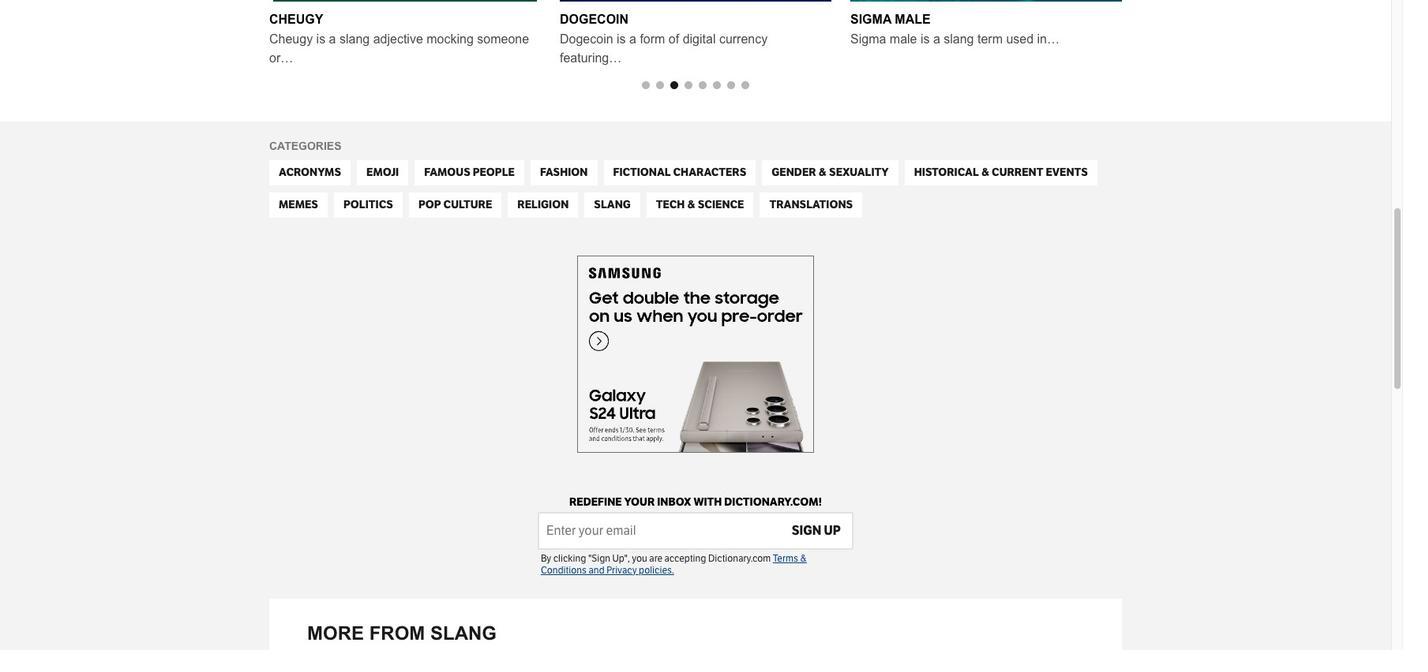 Task type: locate. For each thing, give the bounding box(es) containing it.
dogecoin
[[560, 13, 629, 26], [560, 33, 613, 46]]

acronyms link
[[269, 160, 351, 186]]

out of pocket image up 'term'
[[851, 0, 1122, 2]]

None submit
[[782, 513, 852, 550]]

sigma
[[851, 13, 892, 26]]

fictional characters
[[613, 166, 747, 179]]

1 is from the left
[[316, 33, 326, 46]]

redefine your inbox with dictionary.com!
[[569, 496, 822, 510]]

3 is from the left
[[921, 33, 930, 46]]

a left 'term'
[[934, 33, 941, 46]]

& for terms
[[800, 554, 807, 565]]

1 slang from the left
[[340, 33, 370, 46]]

1 horizontal spatial slang
[[944, 33, 974, 46]]

gender
[[772, 166, 816, 179]]

is for cheugy
[[316, 33, 326, 46]]

slang
[[594, 198, 631, 212], [430, 623, 497, 644]]

0 horizontal spatial slang
[[340, 33, 370, 46]]

1 vertical spatial slang
[[430, 623, 497, 644]]

is right cheugy
[[316, 33, 326, 46]]

is inside dogecoin dogecoin is a form of digital currency featuring…
[[617, 33, 626, 46]]

fictional characters link
[[604, 160, 756, 186]]

male
[[895, 13, 931, 26], [890, 33, 917, 46]]

slang inside cheugy cheugy is a slang adjective mocking someone or…
[[340, 33, 370, 46]]

1 out of pocket image from the left
[[273, 0, 537, 2]]

0 horizontal spatial is
[[316, 33, 326, 46]]

out of pocket image up cheugy cheugy is a slang adjective mocking someone or…
[[273, 0, 537, 2]]

1 vertical spatial dogecoin
[[560, 33, 613, 46]]

gender & sexuality
[[772, 166, 889, 179]]

& right tech on the top left of the page
[[687, 198, 696, 212]]

dictionary.com!
[[725, 496, 822, 510]]

Enter your email email field
[[538, 512, 854, 550]]

a right cheugy
[[329, 33, 336, 46]]

mocking
[[427, 33, 474, 46]]

3 a from the left
[[934, 33, 941, 46]]

culture
[[444, 198, 492, 212]]

a
[[329, 33, 336, 46], [630, 33, 637, 46], [934, 33, 941, 46]]

fashion link
[[531, 160, 598, 186]]

& right "terms"
[[800, 554, 807, 565]]

2 horizontal spatial out of pocket image
[[851, 0, 1122, 2]]

1 horizontal spatial a
[[630, 33, 637, 46]]

inbox
[[657, 496, 692, 510]]

&
[[819, 166, 827, 179], [982, 166, 990, 179], [687, 198, 696, 212], [800, 554, 807, 565]]

famous
[[424, 166, 471, 179]]

0 vertical spatial slang
[[594, 198, 631, 212]]

privacy
[[607, 565, 637, 576]]

& right gender
[[819, 166, 827, 179]]

and
[[589, 565, 605, 576]]

2 option from the left
[[551, 0, 841, 68]]

& for gender
[[819, 166, 827, 179]]

out of pocket image for digital
[[560, 0, 832, 2]]

0 horizontal spatial slang
[[430, 623, 497, 644]]

& left current
[[982, 166, 990, 179]]

famous people link
[[415, 160, 524, 186]]

& for historical
[[982, 166, 990, 179]]

is for dogecoin
[[617, 33, 626, 46]]

out of pocket image for mocking
[[273, 0, 537, 2]]

1 horizontal spatial is
[[617, 33, 626, 46]]

2 out of pocket image from the left
[[560, 0, 832, 2]]

is left form
[[617, 33, 626, 46]]

up",
[[613, 554, 630, 565]]

currency
[[719, 33, 768, 46]]

& inside terms & conditions and privacy policies.
[[800, 554, 807, 565]]

memes
[[279, 198, 318, 212]]

2 slang from the left
[[944, 33, 974, 46]]

conditions
[[541, 565, 587, 576]]

slang left adjective
[[340, 33, 370, 46]]

1 option from the left
[[260, 0, 551, 68]]

events
[[1046, 166, 1088, 179]]

2 a from the left
[[630, 33, 637, 46]]

1 a from the left
[[329, 33, 336, 46]]

a inside dogecoin dogecoin is a form of digital currency featuring…
[[630, 33, 637, 46]]

1 horizontal spatial slang
[[594, 198, 631, 212]]

slang down fictional
[[594, 198, 631, 212]]

a left form
[[630, 33, 637, 46]]

is inside cheugy cheugy is a slang adjective mocking someone or…
[[316, 33, 326, 46]]

1 horizontal spatial out of pocket image
[[560, 0, 832, 2]]

out of pocket image up 'digital' in the top of the page
[[560, 0, 832, 2]]

male right 'sigma'
[[895, 13, 931, 26]]

male down "sigma male" link
[[890, 33, 917, 46]]

slang left 'term'
[[944, 33, 974, 46]]

translations
[[770, 198, 853, 212]]

is
[[316, 33, 326, 46], [617, 33, 626, 46], [921, 33, 930, 46]]

"sign
[[588, 554, 611, 565]]

3 option from the left
[[841, 0, 1132, 49]]

is down "sigma male" link
[[921, 33, 930, 46]]

by
[[541, 554, 552, 565]]

slang right from
[[430, 623, 497, 644]]

religion
[[518, 198, 569, 212]]

with
[[694, 496, 722, 510]]

dictionary.com
[[708, 554, 771, 565]]

2 horizontal spatial is
[[921, 33, 930, 46]]

option
[[260, 0, 551, 68], [551, 0, 841, 68], [841, 0, 1132, 49]]

0 horizontal spatial out of pocket image
[[273, 0, 537, 2]]

fictional
[[613, 166, 671, 179]]

terms & conditions and privacy policies.
[[541, 554, 807, 576]]

slang
[[340, 33, 370, 46], [944, 33, 974, 46]]

0 vertical spatial dogecoin
[[560, 13, 629, 26]]

0 horizontal spatial a
[[329, 33, 336, 46]]

emoji link
[[357, 160, 409, 186]]

more
[[307, 623, 364, 644]]

option containing dogecoin
[[551, 0, 841, 68]]

sigma
[[851, 33, 887, 46]]

policies.
[[639, 565, 674, 576]]

out of pocket image
[[273, 0, 537, 2], [560, 0, 832, 2], [851, 0, 1122, 2]]

2 horizontal spatial a
[[934, 33, 941, 46]]

option containing sigma male
[[841, 0, 1132, 49]]

3 out of pocket image from the left
[[851, 0, 1122, 2]]

2 is from the left
[[617, 33, 626, 46]]

or…
[[269, 51, 293, 65]]

someone
[[477, 33, 529, 46]]

current
[[992, 166, 1044, 179]]

form
[[640, 33, 665, 46]]

a inside cheugy cheugy is a slang adjective mocking someone or…
[[329, 33, 336, 46]]

your
[[624, 496, 655, 510]]

option containing cheugy
[[260, 0, 551, 68]]



Task type: describe. For each thing, give the bounding box(es) containing it.
you
[[632, 554, 648, 565]]

accepting
[[665, 554, 707, 565]]

digital
[[683, 33, 716, 46]]

historical & current events
[[914, 166, 1088, 179]]

sigma male sigma male is a slang term used in…
[[851, 13, 1060, 46]]

are
[[649, 554, 663, 565]]

famous people
[[424, 166, 515, 179]]

emoji
[[367, 166, 399, 179]]

more from slang
[[307, 623, 497, 644]]

& for tech
[[687, 198, 696, 212]]

out of pocket image for slang
[[851, 0, 1122, 2]]

dogecoin dogecoin is a form of digital currency featuring…
[[560, 13, 768, 65]]

clicking
[[554, 554, 586, 565]]

cheugy
[[269, 13, 323, 26]]

gender & sexuality link
[[763, 160, 899, 186]]

featuring…
[[560, 51, 622, 65]]

cheugy
[[269, 33, 313, 46]]

terms
[[773, 554, 798, 565]]

science
[[698, 198, 744, 212]]

tech
[[656, 198, 685, 212]]

memes link
[[269, 193, 328, 218]]

acronyms
[[279, 166, 341, 179]]

dogecoin link
[[560, 13, 629, 26]]

religion link
[[508, 193, 578, 218]]

redefine
[[569, 496, 622, 510]]

pop
[[419, 198, 441, 212]]

characters
[[673, 166, 747, 179]]

advertisement element
[[577, 256, 814, 454]]

a inside sigma male sigma male is a slang term used in…
[[934, 33, 941, 46]]

politics link
[[334, 193, 403, 218]]

cheugy cheugy is a slang adjective mocking someone or…
[[269, 13, 529, 65]]

2 dogecoin from the top
[[560, 33, 613, 46]]

pop culture
[[419, 198, 492, 212]]

tech & science
[[656, 198, 744, 212]]

adjective
[[373, 33, 423, 46]]

slang inside sigma male sigma male is a slang term used in…
[[944, 33, 974, 46]]

is inside sigma male sigma male is a slang term used in…
[[921, 33, 930, 46]]

cheugy link
[[269, 13, 323, 26]]

by clicking "sign up", you are accepting dictionary.com
[[541, 554, 773, 565]]

historical & current events link
[[905, 160, 1098, 186]]

historical
[[914, 166, 979, 179]]

fashion
[[540, 166, 588, 179]]

in…
[[1038, 33, 1060, 46]]

sigma male link
[[851, 13, 931, 26]]

term
[[978, 33, 1003, 46]]

a for form
[[630, 33, 637, 46]]

used
[[1007, 33, 1034, 46]]

1 vertical spatial male
[[890, 33, 917, 46]]

people
[[473, 166, 515, 179]]

sexuality
[[829, 166, 889, 179]]

terms & conditions and privacy policies. link
[[541, 554, 807, 576]]

politics
[[344, 198, 393, 212]]

slang link
[[585, 193, 640, 218]]

from
[[369, 623, 425, 644]]

a for slang
[[329, 33, 336, 46]]

categories
[[269, 140, 342, 153]]

pop culture link
[[409, 193, 502, 218]]

translations link
[[760, 193, 863, 218]]

tech & science link
[[647, 193, 754, 218]]

1 dogecoin from the top
[[560, 13, 629, 26]]

of
[[669, 33, 679, 46]]

0 vertical spatial male
[[895, 13, 931, 26]]



Task type: vqa. For each thing, say whether or not it's contained in the screenshot.
The
no



